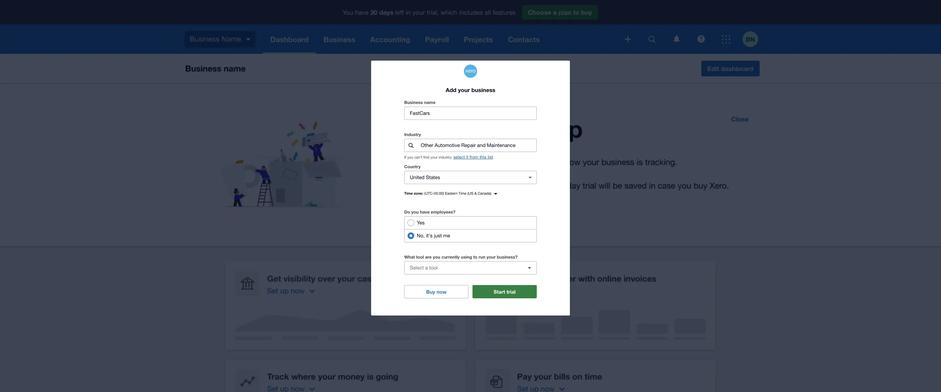 Task type: vqa. For each thing, say whether or not it's contained in the screenshot.
start trial button
yes



Task type: locate. For each thing, give the bounding box(es) containing it.
0 horizontal spatial your
[[431, 156, 438, 160]]

1 vertical spatial your
[[431, 156, 438, 160]]

time left "(us"
[[459, 192, 467, 196]]

1 vertical spatial you
[[412, 210, 419, 215]]

buy now button
[[405, 286, 469, 299]]

05:00)
[[434, 192, 444, 196]]

can't
[[415, 156, 423, 160]]

select a tool button
[[405, 262, 537, 275]]

0 vertical spatial tool
[[416, 255, 424, 260]]

to
[[474, 255, 478, 260]]

country
[[405, 164, 421, 170]]

0 vertical spatial your
[[458, 87, 470, 94]]

2 horizontal spatial your
[[487, 255, 496, 260]]

select a tool
[[410, 265, 438, 271]]

your
[[458, 87, 470, 94], [431, 156, 438, 160], [487, 255, 496, 260]]

it's
[[426, 233, 433, 239]]

add your business
[[446, 87, 496, 94]]

you inside if you can't find your industry, select it from this list
[[408, 156, 414, 160]]

find
[[424, 156, 430, 160]]

time inside time zone: (utc-05:00) eastern time (us & canada)
[[459, 192, 467, 196]]

trial
[[507, 289, 516, 295]]

time left the zone:
[[405, 191, 413, 196]]

name
[[424, 100, 436, 105]]

list
[[488, 155, 494, 160]]

just
[[434, 233, 442, 239]]

tool right the a at bottom
[[430, 265, 438, 271]]

you right if
[[408, 156, 414, 160]]

1 horizontal spatial time
[[459, 192, 467, 196]]

your right run
[[487, 255, 496, 260]]

if
[[405, 156, 407, 160]]

if you can't find your industry, select it from this list
[[405, 155, 494, 160]]

0 vertical spatial you
[[408, 156, 414, 160]]

1 horizontal spatial tool
[[430, 265, 438, 271]]

tool left the are
[[416, 255, 424, 260]]

2 vertical spatial you
[[433, 255, 441, 260]]

have
[[420, 210, 430, 215]]

select it from this list button
[[454, 155, 494, 160]]

no,
[[417, 233, 425, 239]]

&
[[475, 192, 477, 196]]

you right do
[[412, 210, 419, 215]]

buy now
[[427, 289, 447, 295]]

a
[[426, 265, 428, 271]]

search icon image
[[409, 143, 414, 148]]

your right find
[[431, 156, 438, 160]]

0 horizontal spatial time
[[405, 191, 413, 196]]

Industry field
[[421, 139, 537, 152]]

business
[[472, 87, 496, 94]]

time
[[405, 191, 413, 196], [459, 192, 467, 196]]

your inside if you can't find your industry, select it from this list
[[431, 156, 438, 160]]

1 horizontal spatial your
[[458, 87, 470, 94]]

do you have employees? group
[[405, 217, 537, 243]]

2 vertical spatial your
[[487, 255, 496, 260]]

business?
[[497, 255, 518, 260]]

1 vertical spatial tool
[[430, 265, 438, 271]]

tool
[[416, 255, 424, 260], [430, 265, 438, 271]]

(us
[[468, 192, 474, 196]]

you right the are
[[433, 255, 441, 260]]

you
[[408, 156, 414, 160], [412, 210, 419, 215], [433, 255, 441, 260]]

currently
[[442, 255, 460, 260]]

your right add
[[458, 87, 470, 94]]

Business name field
[[405, 107, 537, 120]]

0 horizontal spatial tool
[[416, 255, 424, 260]]



Task type: describe. For each thing, give the bounding box(es) containing it.
add
[[446, 87, 457, 94]]

(utc-
[[425, 192, 434, 196]]

zone:
[[414, 191, 424, 196]]

time zone: (utc-05:00) eastern time (us & canada)
[[405, 191, 492, 196]]

run
[[479, 255, 486, 260]]

canada)
[[478, 192, 492, 196]]

what
[[405, 255, 415, 260]]

do
[[405, 210, 410, 215]]

start trial button
[[473, 286, 537, 299]]

no, it's just me
[[417, 233, 451, 239]]

me
[[444, 233, 451, 239]]

you for can't
[[408, 156, 414, 160]]

start trial
[[494, 289, 516, 295]]

it
[[467, 155, 469, 160]]

business
[[405, 100, 423, 105]]

select
[[454, 155, 465, 160]]

industry
[[405, 132, 421, 137]]

business name
[[405, 100, 436, 105]]

Country field
[[405, 172, 521, 184]]

using
[[461, 255, 472, 260]]

from
[[470, 155, 479, 160]]

xero image
[[464, 65, 478, 78]]

clear image
[[524, 171, 537, 185]]

what tool are you currently using to run your business?
[[405, 255, 518, 260]]

do you have employees?
[[405, 210, 456, 215]]

industry,
[[439, 156, 453, 160]]

now
[[437, 289, 447, 295]]

this
[[480, 155, 487, 160]]

eastern
[[445, 192, 458, 196]]

you for have
[[412, 210, 419, 215]]

employees?
[[431, 210, 456, 215]]

yes
[[417, 220, 425, 226]]

buy
[[427, 289, 436, 295]]

select
[[410, 265, 424, 271]]

start
[[494, 289, 506, 295]]

are
[[426, 255, 432, 260]]

tool inside select a tool popup button
[[430, 265, 438, 271]]



